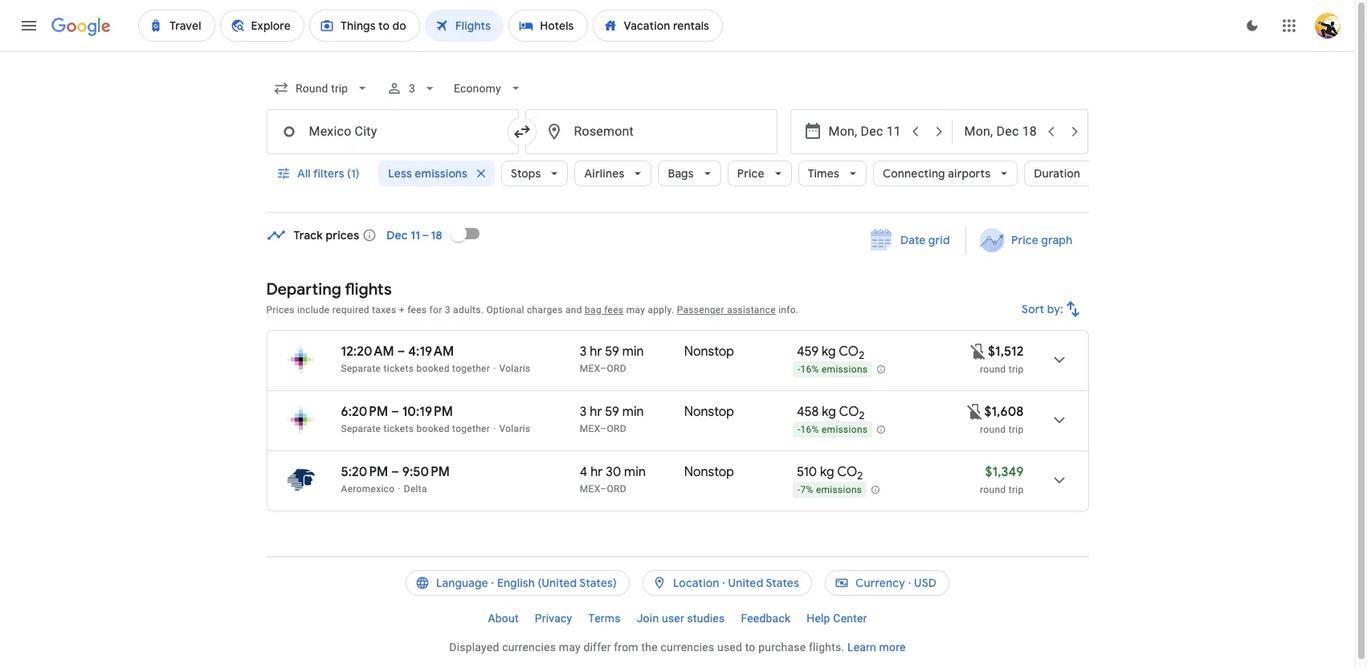 Task type: describe. For each thing, give the bounding box(es) containing it.
duration
[[1034, 166, 1080, 181]]

– right departure time: 5:20 pm. text box
[[391, 464, 399, 480]]

(1)
[[347, 166, 359, 181]]

all filters (1) button
[[266, 154, 372, 193]]

Return text field
[[964, 110, 1038, 153]]

0 horizontal spatial may
[[559, 641, 581, 654]]

2 for 459
[[859, 349, 864, 362]]

differ
[[583, 641, 611, 654]]

Arrival time: 4:19 AM. text field
[[408, 344, 454, 360]]

tickets for 10:19 pm
[[384, 423, 414, 435]]

459 kg co 2
[[797, 344, 864, 362]]

separate tickets booked together. this trip includes tickets from multiple airlines. missed connections may be protected by gotogate.. element for 4:19 am
[[341, 363, 490, 374]]

less
[[388, 166, 412, 181]]

nonstop for 458
[[684, 404, 734, 420]]

track
[[294, 228, 323, 243]]

- for 459
[[797, 364, 800, 375]]

flights.
[[809, 641, 844, 654]]

track prices
[[294, 228, 359, 243]]

2 for 458
[[859, 409, 865, 423]]

terms link
[[580, 606, 629, 631]]

help center link
[[799, 606, 875, 631]]

Arrival time: 9:50 PM. text field
[[402, 464, 450, 480]]

filters
[[313, 166, 344, 181]]

Departure time: 12:20 AM. text field
[[341, 344, 394, 360]]

join
[[637, 612, 659, 625]]

about link
[[480, 606, 527, 631]]

bag
[[585, 304, 602, 316]]

- for 510
[[797, 484, 800, 496]]

459
[[797, 344, 819, 360]]

united states
[[728, 576, 799, 590]]

-16% emissions for 459
[[797, 364, 868, 375]]

prices
[[326, 228, 359, 243]]

prices include required taxes + fees for 3 adults. optional charges and bag fees may apply. passenger assistance
[[266, 304, 776, 316]]

5:20 pm
[[341, 464, 388, 480]]

date grid button
[[858, 226, 962, 255]]

learn more link
[[847, 641, 906, 654]]

min for 458
[[622, 404, 644, 420]]

nonstop flight. element for 510
[[684, 464, 734, 483]]

learn more about tracked prices image
[[362, 228, 377, 243]]

round inside $1,349 round trip
[[980, 484, 1006, 496]]

required
[[332, 304, 369, 316]]

leaves mexico city international airport at 6:20 pm on monday, december 11 and arrives at o'hare international airport at 10:19 pm on monday, december 11. element
[[341, 404, 453, 420]]

Departure time: 6:20 PM. text field
[[341, 404, 388, 420]]

connecting
[[883, 166, 945, 181]]

separate for 12:20 am
[[341, 363, 381, 374]]

ord for 10:19 pm
[[607, 423, 626, 435]]

Arrival time: 10:19 PM. text field
[[402, 404, 453, 420]]

12:20 am
[[341, 344, 394, 360]]

mex for 9:50 pm
[[580, 484, 600, 495]]

aeromexico
[[341, 484, 395, 495]]

states
[[766, 576, 799, 590]]

and
[[565, 304, 582, 316]]

total duration 4 hr 30 min. element
[[580, 464, 684, 483]]

passenger
[[677, 304, 724, 316]]

departing flights
[[266, 280, 392, 300]]

510 kg co 2
[[797, 464, 863, 483]]

separate tickets booked together. this trip includes tickets from multiple airlines. missed connections may be protected by gotogate.. element for 10:19 pm
[[341, 423, 490, 435]]

booked for 6:20 pm – 10:19 pm
[[416, 423, 450, 435]]

price button
[[727, 154, 792, 193]]

1608 US dollars text field
[[984, 404, 1024, 420]]

round trip for $1,512
[[980, 364, 1024, 375]]

3 hr 59 min mex – ord for 4:19 am
[[580, 344, 644, 374]]

airports
[[948, 166, 991, 181]]

min for 459
[[622, 344, 644, 360]]

round trip for $1,608
[[980, 424, 1024, 435]]

user
[[662, 612, 684, 625]]

mex for 4:19 am
[[580, 363, 600, 374]]

3 button
[[380, 69, 444, 108]]

$1,512
[[988, 344, 1024, 360]]

charges
[[527, 304, 563, 316]]

trip for $1,608
[[1009, 424, 1024, 435]]

co for 459
[[839, 344, 859, 360]]

leaves mexico city international airport at 5:20 pm on monday, december 11 and arrives at o'hare international airport at 9:50 pm on monday, december 11. element
[[341, 464, 450, 480]]

$1,608
[[984, 404, 1024, 420]]

sort
[[1021, 302, 1044, 316]]

the
[[641, 641, 658, 654]]

2 currencies from the left
[[661, 641, 714, 654]]

grid
[[928, 233, 950, 247]]

states)
[[579, 576, 617, 590]]

from
[[614, 641, 638, 654]]

change appearance image
[[1233, 6, 1271, 45]]

nonstop flight. element for 459
[[684, 344, 734, 362]]

6:20 pm – 10:19 pm
[[341, 404, 453, 420]]

12:20 am – 4:19 am
[[341, 344, 454, 360]]

11 – 18
[[411, 228, 442, 243]]

less emissions
[[388, 166, 468, 181]]

458 kg co 2
[[797, 404, 865, 423]]

all
[[297, 166, 310, 181]]

loading results progress bar
[[0, 51, 1355, 55]]

emissions for 458
[[822, 424, 868, 435]]

stops
[[511, 166, 541, 181]]

united
[[728, 576, 763, 590]]

apply.
[[648, 304, 674, 316]]

1 currencies from the left
[[502, 641, 556, 654]]

+
[[399, 304, 405, 316]]

privacy
[[535, 612, 572, 625]]

flights
[[345, 280, 392, 300]]

emissions for 459
[[822, 364, 868, 375]]

currency
[[855, 576, 905, 590]]

find the best price region
[[266, 214, 1089, 267]]

displayed currencies may differ from the currencies used to purchase flights. learn more
[[449, 641, 906, 654]]

flight details. leaves mexico city international airport at 5:20 pm on monday, december 11 and arrives at o'hare international airport at 9:50 pm on monday, december 11. image
[[1040, 461, 1078, 500]]

flight details. leaves mexico city international airport at 6:20 pm on monday, december 11 and arrives at o'hare international airport at 10:19 pm on monday, december 11. image
[[1040, 401, 1078, 439]]

7%
[[800, 484, 813, 496]]

(united
[[538, 576, 577, 590]]

less emissions button
[[379, 154, 495, 193]]

mex for 10:19 pm
[[580, 423, 600, 435]]

times
[[808, 166, 839, 181]]

510
[[797, 464, 817, 480]]

volaris for 4:19 am
[[499, 363, 530, 374]]

by:
[[1047, 302, 1063, 316]]

– inside 4 hr 30 min mex – ord
[[600, 484, 607, 495]]

help center
[[807, 612, 867, 625]]

date
[[900, 233, 925, 247]]

trip inside $1,349 round trip
[[1009, 484, 1024, 496]]

join user studies
[[637, 612, 725, 625]]

emissions for 510
[[816, 484, 862, 496]]

bag fees button
[[585, 304, 624, 316]]

separate tickets booked together for 10:19 pm
[[341, 423, 490, 435]]

Departure text field
[[828, 110, 902, 153]]

feedback
[[741, 612, 791, 625]]

displayed
[[449, 641, 499, 654]]

studies
[[687, 612, 725, 625]]

$1,349 round trip
[[980, 464, 1024, 496]]

kg for 458
[[822, 404, 836, 420]]

departing flights main content
[[266, 214, 1089, 524]]

- for 458
[[797, 424, 800, 435]]

leaves mexico city international airport at 12:20 am on monday, december 11 and arrives at o'hare international airport at 4:19 am on monday, december 11. element
[[341, 344, 454, 360]]

Departure time: 5:20 PM. text field
[[341, 464, 388, 480]]

458
[[797, 404, 819, 420]]

nonstop for 459
[[684, 344, 734, 360]]

total duration 3 hr 59 min. element for 459
[[580, 344, 684, 362]]

delta
[[404, 484, 427, 495]]

language
[[436, 576, 488, 590]]

-16% emissions for 458
[[797, 424, 868, 435]]

kg for 459
[[822, 344, 836, 360]]



Task type: vqa. For each thing, say whether or not it's contained in the screenshot.
Separate tickets booked together. This trip includes tickets from multiple airlines. Missed connections may be protected by Gotogate.. element
yes



Task type: locate. For each thing, give the bounding box(es) containing it.
departing
[[266, 280, 341, 300]]

trip down 1512 us dollars text field
[[1009, 364, 1024, 375]]

co inside 459 kg co 2
[[839, 344, 859, 360]]

none search field containing all filters (1)
[[266, 69, 1108, 213]]

ord up 30
[[607, 423, 626, 435]]

3 nonstop flight. element from the top
[[684, 464, 734, 483]]

6:20 pm
[[341, 404, 388, 420]]

1 separate tickets booked together from the top
[[341, 363, 490, 374]]

currencies down join user studies link
[[661, 641, 714, 654]]

1 nonstop flight. element from the top
[[684, 344, 734, 362]]

1 vertical spatial booked
[[416, 423, 450, 435]]

airlines button
[[575, 154, 652, 193]]

nonstop
[[684, 344, 734, 360], [684, 404, 734, 420], [684, 464, 734, 480]]

1 3 hr 59 min mex – ord from the top
[[580, 344, 644, 374]]

price right bags popup button
[[737, 166, 764, 181]]

0 vertical spatial nonstop flight. element
[[684, 344, 734, 362]]

1 separate tickets booked together. this trip includes tickets from multiple airlines. missed connections may be protected by gotogate.. element from the top
[[341, 363, 490, 374]]

1 vertical spatial co
[[839, 404, 859, 420]]

price
[[737, 166, 764, 181], [1011, 233, 1039, 247]]

16% for 458
[[800, 424, 819, 435]]

kg right 459
[[822, 344, 836, 360]]

30
[[606, 464, 621, 480]]

None text field
[[266, 109, 518, 154], [525, 109, 777, 154], [266, 109, 518, 154], [525, 109, 777, 154]]

may left differ
[[559, 641, 581, 654]]

hr up 4 hr 30 min mex – ord
[[590, 404, 602, 420]]

1 vertical spatial ord
[[607, 423, 626, 435]]

hr for 6:20 pm – 10:19 pm
[[590, 404, 602, 420]]

2 right 459
[[859, 349, 864, 362]]

round trip
[[980, 364, 1024, 375], [980, 424, 1024, 435]]

ord down 30
[[607, 484, 626, 495]]

1 horizontal spatial may
[[626, 304, 645, 316]]

3 ord from the top
[[607, 484, 626, 495]]

separate for 6:20 pm
[[341, 423, 381, 435]]

co inside 510 kg co 2
[[837, 464, 857, 480]]

2 vertical spatial nonstop
[[684, 464, 734, 480]]

0 vertical spatial 16%
[[800, 364, 819, 375]]

1 vertical spatial nonstop flight. element
[[684, 404, 734, 422]]

1 separate from the top
[[341, 363, 381, 374]]

4:19 am
[[408, 344, 454, 360]]

3
[[409, 82, 415, 95], [445, 304, 450, 316], [580, 344, 587, 360], [580, 404, 587, 420]]

co for 458
[[839, 404, 859, 420]]

kg inside the "458 kg co 2"
[[822, 404, 836, 420]]

graph
[[1041, 233, 1073, 247]]

2 - from the top
[[797, 424, 800, 435]]

trip down $1,349
[[1009, 484, 1024, 496]]

hr for 5:20 pm – 9:50 pm
[[590, 464, 603, 480]]

include
[[297, 304, 330, 316]]

round for $1,512
[[980, 364, 1006, 375]]

together
[[452, 363, 490, 374], [452, 423, 490, 435]]

english (united states)
[[497, 576, 617, 590]]

2 tickets from the top
[[384, 423, 414, 435]]

round trip down $1,608
[[980, 424, 1024, 435]]

3 trip from the top
[[1009, 484, 1024, 496]]

round
[[980, 364, 1006, 375], [980, 424, 1006, 435], [980, 484, 1006, 496]]

co right the 458
[[839, 404, 859, 420]]

separate tickets booked together. this trip includes tickets from multiple airlines. missed connections may be protected by gotogate.. element
[[341, 363, 490, 374], [341, 423, 490, 435]]

1 booked from the top
[[416, 363, 450, 374]]

2 -16% emissions from the top
[[797, 424, 868, 435]]

2 round trip from the top
[[980, 424, 1024, 435]]

total duration 3 hr 59 min. element for 458
[[580, 404, 684, 422]]

about
[[488, 612, 519, 625]]

round down 1512 us dollars text field
[[980, 364, 1006, 375]]

separate down 6:20 pm text box
[[341, 423, 381, 435]]

1 -16% emissions from the top
[[797, 364, 868, 375]]

2 vertical spatial hr
[[590, 464, 603, 480]]

emissions inside popup button
[[415, 166, 468, 181]]

2 separate from the top
[[341, 423, 381, 435]]

16% down 459
[[800, 364, 819, 375]]

59 for 6:20 pm – 10:19 pm
[[605, 404, 619, 420]]

1 vertical spatial tickets
[[384, 423, 414, 435]]

trip
[[1009, 364, 1024, 375], [1009, 424, 1024, 435], [1009, 484, 1024, 496]]

59 up 30
[[605, 404, 619, 420]]

2 nonstop from the top
[[684, 404, 734, 420]]

min up the total duration 4 hr 30 min. element
[[622, 404, 644, 420]]

1 fees from the left
[[407, 304, 427, 316]]

mex
[[580, 363, 600, 374], [580, 423, 600, 435], [580, 484, 600, 495]]

min inside 4 hr 30 min mex – ord
[[624, 464, 646, 480]]

may inside departing flights main content
[[626, 304, 645, 316]]

3 mex from the top
[[580, 484, 600, 495]]

may left apply.
[[626, 304, 645, 316]]

1 horizontal spatial price
[[1011, 233, 1039, 247]]

kg inside 459 kg co 2
[[822, 344, 836, 360]]

3 hr 59 min mex – ord down bag fees button
[[580, 344, 644, 374]]

round for $1,608
[[980, 424, 1006, 435]]

1 vertical spatial together
[[452, 423, 490, 435]]

0 vertical spatial price
[[737, 166, 764, 181]]

1 vertical spatial separate
[[341, 423, 381, 435]]

used
[[717, 641, 742, 654]]

min for 510
[[624, 464, 646, 480]]

feedback link
[[733, 606, 799, 631]]

fees
[[407, 304, 427, 316], [604, 304, 624, 316]]

more
[[879, 641, 906, 654]]

bags button
[[658, 154, 721, 193]]

1 vertical spatial 2
[[859, 409, 865, 423]]

5:20 pm – 9:50 pm
[[341, 464, 450, 480]]

0 horizontal spatial price
[[737, 166, 764, 181]]

- down 459
[[797, 364, 800, 375]]

co
[[839, 344, 859, 360], [839, 404, 859, 420], [837, 464, 857, 480]]

2 vertical spatial nonstop flight. element
[[684, 464, 734, 483]]

1 volaris from the top
[[499, 363, 530, 374]]

– up 30
[[600, 423, 607, 435]]

price inside price popup button
[[737, 166, 764, 181]]

1 round from the top
[[980, 364, 1006, 375]]

together for 10:19 pm
[[452, 423, 490, 435]]

1 vertical spatial mex
[[580, 423, 600, 435]]

round trip down 1512 us dollars text field
[[980, 364, 1024, 375]]

1 nonstop from the top
[[684, 344, 734, 360]]

trip down $1,608
[[1009, 424, 1024, 435]]

2 mex from the top
[[580, 423, 600, 435]]

bags
[[668, 166, 694, 181]]

– down 30
[[600, 484, 607, 495]]

price left graph
[[1011, 233, 1039, 247]]

0 vertical spatial kg
[[822, 344, 836, 360]]

hr for 12:20 am – 4:19 am
[[590, 344, 602, 360]]

1 vertical spatial trip
[[1009, 424, 1024, 435]]

2 vertical spatial mex
[[580, 484, 600, 495]]

1 vertical spatial round trip
[[980, 424, 1024, 435]]

0 vertical spatial hr
[[590, 344, 602, 360]]

tickets
[[384, 363, 414, 374], [384, 423, 414, 435]]

3 - from the top
[[797, 484, 800, 496]]

total duration 3 hr 59 min. element down bag fees button
[[580, 344, 684, 362]]

min
[[622, 344, 644, 360], [622, 404, 644, 420], [624, 464, 646, 480]]

co inside the "458 kg co 2"
[[839, 404, 859, 420]]

this price for this flight doesn't include overhead bin access. if you need a carry-on bag, use the bags filter to update prices. image
[[969, 342, 988, 361]]

0 vertical spatial volaris
[[499, 363, 530, 374]]

fees right "bag"
[[604, 304, 624, 316]]

2 3 hr 59 min mex – ord from the top
[[580, 404, 644, 435]]

1 vertical spatial may
[[559, 641, 581, 654]]

mex down 4
[[580, 484, 600, 495]]

co up -7% emissions at the bottom
[[837, 464, 857, 480]]

stops button
[[501, 154, 568, 193]]

price graph
[[1011, 233, 1073, 247]]

nonstop for 510
[[684, 464, 734, 480]]

– left arrival time: 4:19 am. text box
[[397, 344, 405, 360]]

1 together from the top
[[452, 363, 490, 374]]

2 vertical spatial round
[[980, 484, 1006, 496]]

1 ord from the top
[[607, 363, 626, 374]]

1 vertical spatial -
[[797, 424, 800, 435]]

ord down bag fees button
[[607, 363, 626, 374]]

together down arrival time: 10:19 pm. text box
[[452, 423, 490, 435]]

trip for $1,512
[[1009, 364, 1024, 375]]

1 round trip from the top
[[980, 364, 1024, 375]]

kg inside 510 kg co 2
[[820, 464, 834, 480]]

round down $1,349
[[980, 484, 1006, 496]]

all filters (1)
[[297, 166, 359, 181]]

0 vertical spatial round
[[980, 364, 1006, 375]]

0 vertical spatial 3 hr 59 min mex – ord
[[580, 344, 644, 374]]

ord for 9:50 pm
[[607, 484, 626, 495]]

mex up 4
[[580, 423, 600, 435]]

1 horizontal spatial fees
[[604, 304, 624, 316]]

mex inside 4 hr 30 min mex – ord
[[580, 484, 600, 495]]

optional
[[486, 304, 524, 316]]

0 horizontal spatial currencies
[[502, 641, 556, 654]]

min down bag fees button
[[622, 344, 644, 360]]

sort by: button
[[1015, 290, 1089, 329]]

10:19 pm
[[402, 404, 453, 420]]

assistance
[[727, 304, 776, 316]]

0 vertical spatial separate
[[341, 363, 381, 374]]

2 16% from the top
[[800, 424, 819, 435]]

0 horizontal spatial fees
[[407, 304, 427, 316]]

this price for this flight doesn't include overhead bin access. if you need a carry-on bag, use the bags filter to update prices. image
[[965, 402, 984, 421]]

1 total duration 3 hr 59 min. element from the top
[[580, 344, 684, 362]]

0 vertical spatial may
[[626, 304, 645, 316]]

help
[[807, 612, 830, 625]]

1 vertical spatial separate tickets booked together
[[341, 423, 490, 435]]

0 vertical spatial round trip
[[980, 364, 1024, 375]]

co right 459
[[839, 344, 859, 360]]

2 right the 458
[[859, 409, 865, 423]]

1 mex from the top
[[580, 363, 600, 374]]

center
[[833, 612, 867, 625]]

$1,349
[[985, 464, 1024, 480]]

nonstop flight. element
[[684, 344, 734, 362], [684, 404, 734, 422], [684, 464, 734, 483]]

tickets for 4:19 am
[[384, 363, 414, 374]]

join user studies link
[[629, 606, 733, 631]]

hr inside 4 hr 30 min mex – ord
[[590, 464, 603, 480]]

1 vertical spatial kg
[[822, 404, 836, 420]]

separate tickets booked together down 4:19 am
[[341, 363, 490, 374]]

2 fees from the left
[[604, 304, 624, 316]]

1 vertical spatial 3 hr 59 min mex – ord
[[580, 404, 644, 435]]

purchase
[[758, 641, 806, 654]]

1 vertical spatial volaris
[[499, 423, 530, 435]]

1 - from the top
[[797, 364, 800, 375]]

0 vertical spatial booked
[[416, 363, 450, 374]]

price for price
[[737, 166, 764, 181]]

1 vertical spatial hr
[[590, 404, 602, 420]]

emissions right less
[[415, 166, 468, 181]]

tickets down 12:20 am – 4:19 am
[[384, 363, 414, 374]]

9:50 pm
[[402, 464, 450, 480]]

2 vertical spatial 2
[[857, 469, 863, 483]]

terms
[[588, 612, 621, 625]]

-16% emissions down the "458 kg co 2"
[[797, 424, 868, 435]]

booked down 4:19 am
[[416, 363, 450, 374]]

3 hr 59 min mex – ord
[[580, 344, 644, 374], [580, 404, 644, 435]]

to
[[745, 641, 755, 654]]

0 vertical spatial total duration 3 hr 59 min. element
[[580, 344, 684, 362]]

None field
[[266, 74, 377, 103], [447, 74, 530, 103], [266, 74, 377, 103], [447, 74, 530, 103]]

3 hr 59 min mex – ord for 10:19 pm
[[580, 404, 644, 435]]

hr
[[590, 344, 602, 360], [590, 404, 602, 420], [590, 464, 603, 480]]

0 vertical spatial together
[[452, 363, 490, 374]]

separate tickets booked together down arrival time: 10:19 pm. text box
[[341, 423, 490, 435]]

dec
[[387, 228, 408, 243]]

co for 510
[[837, 464, 857, 480]]

privacy link
[[527, 606, 580, 631]]

taxes
[[372, 304, 396, 316]]

times button
[[798, 154, 867, 193]]

2 vertical spatial ord
[[607, 484, 626, 495]]

2 vertical spatial min
[[624, 464, 646, 480]]

booked for 12:20 am – 4:19 am
[[416, 363, 450, 374]]

1512 US dollars text field
[[988, 344, 1024, 360]]

mex down "bag"
[[580, 363, 600, 374]]

0 vertical spatial trip
[[1009, 364, 1024, 375]]

dec 11 – 18
[[387, 228, 442, 243]]

booked down arrival time: 10:19 pm. text box
[[416, 423, 450, 435]]

- down the 458
[[797, 424, 800, 435]]

total duration 3 hr 59 min. element
[[580, 344, 684, 362], [580, 404, 684, 422]]

None search field
[[266, 69, 1108, 213]]

16% down the 458
[[800, 424, 819, 435]]

emissions down the "458 kg co 2"
[[822, 424, 868, 435]]

–
[[397, 344, 405, 360], [600, 363, 607, 374], [391, 404, 399, 420], [600, 423, 607, 435], [391, 464, 399, 480], [600, 484, 607, 495]]

1 vertical spatial separate tickets booked together. this trip includes tickets from multiple airlines. missed connections may be protected by gotogate.. element
[[341, 423, 490, 435]]

2 booked from the top
[[416, 423, 450, 435]]

2 nonstop flight. element from the top
[[684, 404, 734, 422]]

0 vertical spatial mex
[[580, 363, 600, 374]]

kg for 510
[[820, 464, 834, 480]]

1 vertical spatial total duration 3 hr 59 min. element
[[580, 404, 684, 422]]

1 vertical spatial price
[[1011, 233, 1039, 247]]

1 vertical spatial -16% emissions
[[797, 424, 868, 435]]

separate tickets booked together. this trip includes tickets from multiple airlines. missed connections may be protected by gotogate.. element down 4:19 am
[[341, 363, 490, 374]]

duration button
[[1024, 154, 1108, 193]]

-16% emissions down 459 kg co 2
[[797, 364, 868, 375]]

2 volaris from the top
[[499, 423, 530, 435]]

2 59 from the top
[[605, 404, 619, 420]]

1 vertical spatial 16%
[[800, 424, 819, 435]]

0 vertical spatial -
[[797, 364, 800, 375]]

connecting airports button
[[873, 154, 1018, 193]]

price inside price graph "button"
[[1011, 233, 1039, 247]]

0 vertical spatial ord
[[607, 363, 626, 374]]

1 trip from the top
[[1009, 364, 1024, 375]]

hr right 4
[[590, 464, 603, 480]]

2 inside the "458 kg co 2"
[[859, 409, 865, 423]]

main menu image
[[19, 16, 39, 35]]

1 59 from the top
[[605, 344, 619, 360]]

separate down the 12:20 am text field
[[341, 363, 381, 374]]

prices
[[266, 304, 295, 316]]

– down bag fees button
[[600, 363, 607, 374]]

kg up -7% emissions at the bottom
[[820, 464, 834, 480]]

nonstop flight. element for 458
[[684, 404, 734, 422]]

0 vertical spatial 2
[[859, 349, 864, 362]]

round down $1,608
[[980, 424, 1006, 435]]

– right the 6:20 pm
[[391, 404, 399, 420]]

0 vertical spatial tickets
[[384, 363, 414, 374]]

emissions down 459 kg co 2
[[822, 364, 868, 375]]

ord inside 4 hr 30 min mex – ord
[[607, 484, 626, 495]]

1 tickets from the top
[[384, 363, 414, 374]]

2 vertical spatial trip
[[1009, 484, 1024, 496]]

2 separate tickets booked together. this trip includes tickets from multiple airlines. missed connections may be protected by gotogate.. element from the top
[[341, 423, 490, 435]]

tickets down leaves mexico city international airport at 6:20 pm on monday, december 11 and arrives at o'hare international airport at 10:19 pm on monday, december 11. element at the bottom left of the page
[[384, 423, 414, 435]]

59 down bag fees button
[[605, 344, 619, 360]]

sort by:
[[1021, 302, 1063, 316]]

2 together from the top
[[452, 423, 490, 435]]

3 nonstop from the top
[[684, 464, 734, 480]]

-
[[797, 364, 800, 375], [797, 424, 800, 435], [797, 484, 800, 496]]

0 vertical spatial min
[[622, 344, 644, 360]]

- down 510
[[797, 484, 800, 496]]

separate tickets booked together for 4:19 am
[[341, 363, 490, 374]]

ord for 4:19 am
[[607, 363, 626, 374]]

2 vertical spatial co
[[837, 464, 857, 480]]

emissions down 510 kg co 2
[[816, 484, 862, 496]]

2 for 510
[[857, 469, 863, 483]]

1349 US dollars text field
[[985, 464, 1024, 480]]

price for price graph
[[1011, 233, 1039, 247]]

4 hr 30 min mex – ord
[[580, 464, 646, 495]]

emissions
[[415, 166, 468, 181], [822, 364, 868, 375], [822, 424, 868, 435], [816, 484, 862, 496]]

1 16% from the top
[[800, 364, 819, 375]]

2 separate tickets booked together from the top
[[341, 423, 490, 435]]

kg right the 458
[[822, 404, 836, 420]]

location
[[673, 576, 719, 590]]

2 vertical spatial -
[[797, 484, 800, 496]]

english
[[497, 576, 535, 590]]

hr down "bag"
[[590, 344, 602, 360]]

adults.
[[453, 304, 484, 316]]

2 ord from the top
[[607, 423, 626, 435]]

0 vertical spatial co
[[839, 344, 859, 360]]

airlines
[[584, 166, 624, 181]]

0 vertical spatial 59
[[605, 344, 619, 360]]

2 trip from the top
[[1009, 424, 1024, 435]]

2 inside 459 kg co 2
[[859, 349, 864, 362]]

flight details. leaves mexico city international airport at 12:20 am on monday, december 11 and arrives at o'hare international airport at 4:19 am on monday, december 11. image
[[1040, 341, 1078, 379]]

1 vertical spatial 59
[[605, 404, 619, 420]]

3 inside popup button
[[409, 82, 415, 95]]

0 vertical spatial -16% emissions
[[797, 364, 868, 375]]

swap origin and destination. image
[[512, 122, 531, 141]]

separate tickets booked together. this trip includes tickets from multiple airlines. missed connections may be protected by gotogate.. element down arrival time: 10:19 pm. text box
[[341, 423, 490, 435]]

volaris for 10:19 pm
[[499, 423, 530, 435]]

1 vertical spatial nonstop
[[684, 404, 734, 420]]

1 horizontal spatial currencies
[[661, 641, 714, 654]]

may
[[626, 304, 645, 316], [559, 641, 581, 654]]

16% for 459
[[800, 364, 819, 375]]

1 vertical spatial round
[[980, 424, 1006, 435]]

-7% emissions
[[797, 484, 862, 496]]

2 inside 510 kg co 2
[[857, 469, 863, 483]]

0 vertical spatial separate tickets booked together
[[341, 363, 490, 374]]

fees right +
[[407, 304, 427, 316]]

3 round from the top
[[980, 484, 1006, 496]]

2 round from the top
[[980, 424, 1006, 435]]

0 vertical spatial nonstop
[[684, 344, 734, 360]]

1 vertical spatial min
[[622, 404, 644, 420]]

passenger assistance button
[[677, 304, 776, 316]]

2 vertical spatial kg
[[820, 464, 834, 480]]

0 vertical spatial separate tickets booked together. this trip includes tickets from multiple airlines. missed connections may be protected by gotogate.. element
[[341, 363, 490, 374]]

2
[[859, 349, 864, 362], [859, 409, 865, 423], [857, 469, 863, 483]]

2 up -7% emissions at the bottom
[[857, 469, 863, 483]]

together for 4:19 am
[[452, 363, 490, 374]]

together down arrival time: 4:19 am. text box
[[452, 363, 490, 374]]

currencies down privacy link
[[502, 641, 556, 654]]

59 for 12:20 am – 4:19 am
[[605, 344, 619, 360]]

min right 30
[[624, 464, 646, 480]]

total duration 3 hr 59 min. element up the total duration 4 hr 30 min. element
[[580, 404, 684, 422]]

2 total duration 3 hr 59 min. element from the top
[[580, 404, 684, 422]]

3 hr 59 min mex – ord up 30
[[580, 404, 644, 435]]



